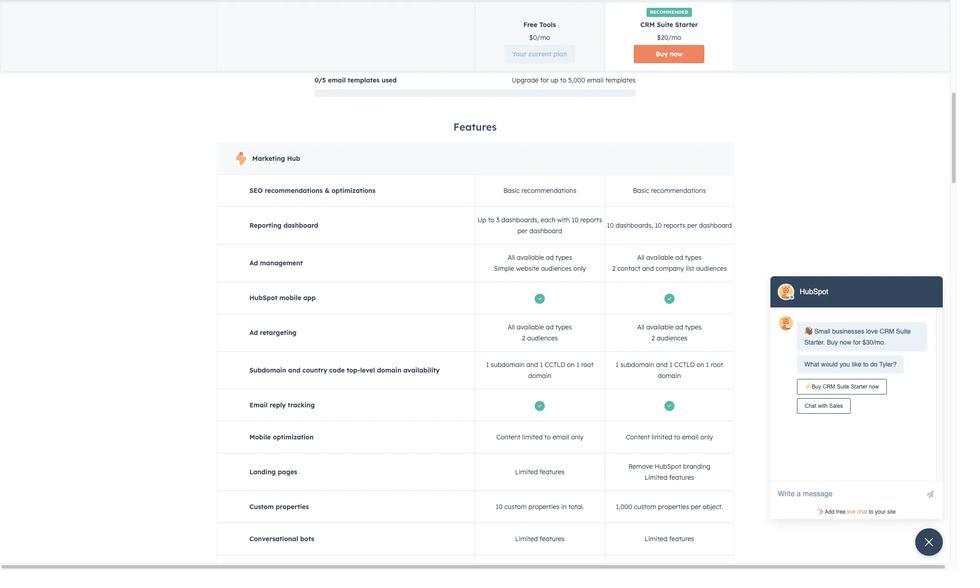 Task type: describe. For each thing, give the bounding box(es) containing it.
free
[[524, 21, 538, 29]]

pages
[[278, 468, 297, 477]]

features down the 1,000 custom properties per object. at the bottom of page
[[670, 535, 695, 544]]

all inside 'all available ad types 2 contact and company list audiences'
[[638, 254, 645, 262]]

1 horizontal spatial dashboards,
[[616, 222, 653, 230]]

1 limited from the left
[[522, 434, 543, 442]]

contact
[[618, 265, 641, 273]]

1 content from the left
[[497, 434, 521, 442]]

10 custom properties in total.
[[496, 503, 584, 512]]

2 basic recommendations from the left
[[633, 187, 706, 195]]

0/5
[[315, 76, 326, 84]]

remove hubspot branding limited features
[[629, 463, 711, 482]]

3
[[496, 216, 500, 224]]

conversational
[[250, 535, 298, 544]]

upgrade for upgrade for up to 5,000 documents
[[527, 17, 554, 25]]

limited features for remove hubspot branding
[[515, 468, 565, 477]]

buy now
[[656, 50, 683, 58]]

for for upgrade for up to 5,000 documents
[[555, 17, 564, 25]]

level
[[360, 367, 375, 375]]

code
[[329, 367, 345, 375]]

hub
[[287, 155, 300, 163]]

hubspot inside remove hubspot branding limited features
[[655, 463, 682, 471]]

2 for simple website audiences only
[[612, 265, 616, 273]]

website
[[516, 265, 539, 273]]

limited up 10 custom properties in total.
[[515, 468, 538, 477]]

only inside all available ad types simple website audiences only
[[574, 265, 586, 273]]

subdomain and country code top-level domain availability
[[250, 367, 440, 375]]

availability
[[404, 367, 440, 375]]

optimizations
[[332, 187, 376, 195]]

dashboard inside up to 3 dashboards, each with 10 reports per dashboard
[[530, 227, 562, 235]]

ad inside all available ad types simple website audiences only
[[546, 254, 554, 262]]

chat widget region
[[758, 255, 951, 564]]

custom for 10
[[505, 503, 527, 512]]

1 basic recommendations from the left
[[504, 187, 577, 195]]

subdomain
[[250, 367, 286, 375]]

types inside all available ad types simple website audiences only
[[556, 254, 572, 262]]

custom
[[250, 503, 274, 512]]

per left the object.
[[691, 503, 701, 512]]

list
[[686, 265, 695, 273]]

ad for ad management
[[250, 259, 258, 267]]

management
[[260, 259, 303, 267]]

upgrade for up to 5,000 canned snippets
[[511, 46, 636, 55]]

marketing hub
[[252, 155, 300, 163]]

email
[[250, 401, 268, 410]]

0 horizontal spatial dashboard
[[284, 222, 318, 230]]

bots
[[300, 535, 314, 544]]

now
[[670, 50, 683, 58]]

2 1 subdomain and 1 cctld on 1 root domain from the left
[[616, 361, 724, 380]]

up for email
[[551, 76, 559, 84]]

hubspot mobile app
[[250, 294, 316, 302]]

top-
[[347, 367, 360, 375]]

1 all available ad types 2 audiences from the left
[[508, 323, 572, 343]]

in
[[562, 503, 567, 512]]

1 1 subdomain and 1 cctld on 1 root domain from the left
[[486, 361, 594, 380]]

features
[[454, 121, 497, 134]]

2 all available ad types 2 audiences from the left
[[638, 323, 702, 343]]

app
[[303, 294, 316, 302]]

documents
[[602, 17, 636, 25]]

2 root from the left
[[711, 361, 724, 369]]

1 on from the left
[[567, 361, 575, 369]]

10 inside up to 3 dashboards, each with 10 reports per dashboard
[[572, 216, 579, 224]]

1,000
[[616, 503, 633, 512]]

seo
[[250, 187, 263, 195]]

1 cctld from the left
[[545, 361, 566, 369]]

2 content from the left
[[626, 434, 650, 442]]

per up list
[[688, 222, 698, 230]]

company
[[656, 265, 684, 273]]

total.
[[569, 503, 584, 512]]

landing pages
[[250, 468, 297, 477]]

object.
[[703, 503, 723, 512]]

country
[[303, 367, 327, 375]]

1 templates from the left
[[348, 76, 380, 84]]

custom for 1,000
[[634, 503, 657, 512]]

1,000 custom properties per object.
[[616, 503, 723, 512]]

landing
[[250, 468, 276, 477]]

your current plan button
[[505, 45, 575, 63]]

0 horizontal spatial domain
[[377, 367, 402, 375]]

email reply tracking
[[250, 401, 315, 410]]

up to 3 dashboards, each with 10 reports per dashboard
[[478, 216, 602, 235]]

plan
[[554, 50, 568, 58]]

mobile optimization
[[250, 434, 314, 442]]

crm suite starter $20 /mo
[[641, 21, 699, 42]]

conversational bots
[[250, 535, 314, 544]]

4 1 from the left
[[616, 361, 619, 369]]

buy now button
[[634, 45, 705, 63]]

mobile
[[250, 434, 271, 442]]

tools
[[540, 21, 556, 29]]

types inside 'all available ad types 2 contact and company list audiences'
[[685, 254, 702, 262]]

limited features for limited features
[[515, 535, 565, 544]]

ad inside 'all available ad types 2 contact and company list audiences'
[[676, 254, 684, 262]]

1 1 from the left
[[486, 361, 489, 369]]

2 limited from the left
[[652, 434, 673, 442]]

reply
[[270, 401, 286, 410]]

reports inside up to 3 dashboards, each with 10 reports per dashboard
[[581, 216, 602, 224]]

limited down 10 custom properties in total.
[[515, 535, 538, 544]]

properties for 10 custom properties in total.
[[529, 503, 560, 512]]

$0
[[530, 33, 537, 42]]

0 horizontal spatial 2
[[522, 334, 526, 343]]

3 recommendations from the left
[[651, 187, 706, 195]]

optimization
[[273, 434, 314, 442]]

10 dashboards, 10 reports per dashboard
[[607, 222, 732, 230]]

all available ad types 2 contact and company list audiences
[[612, 254, 727, 273]]

up for canned
[[550, 46, 557, 55]]

upgrade for up to 5,000 documents
[[527, 17, 636, 25]]

each
[[541, 216, 556, 224]]

custom properties
[[250, 503, 309, 512]]

1 subdomain from the left
[[491, 361, 525, 369]]

features down in
[[540, 535, 565, 544]]

2 cctld from the left
[[675, 361, 695, 369]]

1 recommendations from the left
[[265, 187, 323, 195]]

reporting dashboard
[[250, 222, 318, 230]]

2 recommendations from the left
[[522, 187, 577, 195]]

up
[[478, 216, 487, 224]]

2 horizontal spatial dashboard
[[699, 222, 732, 230]]

2 1 from the left
[[540, 361, 543, 369]]

all available ad types simple website audiences only
[[494, 254, 586, 273]]



Task type: vqa. For each thing, say whether or not it's contained in the screenshot.
the leftmost the HubSpot
yes



Task type: locate. For each thing, give the bounding box(es) containing it.
properties left in
[[529, 503, 560, 512]]

0 vertical spatial up
[[566, 17, 573, 25]]

templates
[[348, 76, 380, 84], [606, 76, 636, 84]]

0 horizontal spatial content limited to email only
[[497, 434, 584, 442]]

5,000 left documents
[[583, 17, 600, 25]]

hubspot
[[250, 294, 278, 302], [655, 463, 682, 471]]

basic
[[504, 187, 520, 195], [633, 187, 650, 195]]

0 horizontal spatial root
[[582, 361, 594, 369]]

upgrade for up to 5,000 email templates
[[512, 76, 636, 84]]

1 horizontal spatial 2
[[612, 265, 616, 273]]

all available ad types 2 audiences
[[508, 323, 572, 343], [638, 323, 702, 343]]

properties down remove hubspot branding limited features
[[658, 503, 689, 512]]

for
[[555, 17, 564, 25], [539, 46, 548, 55], [541, 76, 549, 84]]

basic up the 10 dashboards, 10 reports per dashboard
[[633, 187, 650, 195]]

content limited to email only
[[497, 434, 584, 442], [626, 434, 713, 442]]

0 horizontal spatial 1 subdomain and 1 cctld on 1 root domain
[[486, 361, 594, 380]]

0 horizontal spatial hubspot
[[250, 294, 278, 302]]

ad left the retargeting
[[250, 329, 258, 337]]

limited
[[522, 434, 543, 442], [652, 434, 673, 442]]

limited features down the 1,000 custom properties per object. at the bottom of page
[[645, 535, 695, 544]]

2 vertical spatial for
[[541, 76, 549, 84]]

for left "plan" at the top right of the page
[[539, 46, 548, 55]]

1 vertical spatial 5,000
[[567, 46, 584, 55]]

per inside up to 3 dashboards, each with 10 reports per dashboard
[[518, 227, 528, 235]]

0 horizontal spatial content
[[497, 434, 521, 442]]

custom
[[505, 503, 527, 512], [634, 503, 657, 512]]

for down current
[[541, 76, 549, 84]]

limited
[[515, 468, 538, 477], [645, 474, 668, 482], [515, 535, 538, 544], [645, 535, 668, 544]]

1 horizontal spatial subdomain
[[621, 361, 655, 369]]

0 horizontal spatial reports
[[581, 216, 602, 224]]

ad
[[546, 254, 554, 262], [676, 254, 684, 262], [546, 323, 554, 332], [676, 323, 684, 332]]

up
[[566, 17, 573, 25], [550, 46, 557, 55], [551, 76, 559, 84]]

0 horizontal spatial recommendations
[[265, 187, 323, 195]]

0 vertical spatial upgrade
[[527, 17, 554, 25]]

your
[[513, 50, 527, 58]]

2 templates from the left
[[606, 76, 636, 84]]

0 horizontal spatial on
[[567, 361, 575, 369]]

1 horizontal spatial dashboard
[[530, 227, 562, 235]]

types
[[556, 254, 572, 262], [685, 254, 702, 262], [556, 323, 572, 332], [685, 323, 702, 332]]

used
[[382, 76, 397, 84]]

upgrade for upgrade for up to 5,000 canned snippets
[[511, 46, 538, 55]]

upgrade
[[527, 17, 554, 25], [511, 46, 538, 55], [512, 76, 539, 84]]

recommendations down hub
[[265, 187, 323, 195]]

simple
[[494, 265, 515, 273]]

1 subdomain and 1 cctld on 1 root domain
[[486, 361, 594, 380], [616, 361, 724, 380]]

limited features down 10 custom properties in total.
[[515, 535, 565, 544]]

upgrade up $0
[[527, 17, 554, 25]]

upgrade for upgrade for up to 5,000 email templates
[[512, 76, 539, 84]]

1 content limited to email only from the left
[[497, 434, 584, 442]]

up for documents
[[566, 17, 573, 25]]

features inside remove hubspot branding limited features
[[670, 474, 695, 482]]

dashboards, inside up to 3 dashboards, each with 10 reports per dashboard
[[502, 216, 539, 224]]

/mo
[[537, 33, 551, 42], [669, 33, 682, 42]]

reports right with
[[581, 216, 602, 224]]

2 inside 'all available ad types 2 contact and company list audiences'
[[612, 265, 616, 273]]

1 custom from the left
[[505, 503, 527, 512]]

3 1 from the left
[[577, 361, 580, 369]]

1 /mo from the left
[[537, 33, 551, 42]]

/mo inside the free tools $0 /mo
[[537, 33, 551, 42]]

1 horizontal spatial 1 subdomain and 1 cctld on 1 root domain
[[616, 361, 724, 380]]

2 horizontal spatial domain
[[658, 372, 681, 380]]

0 vertical spatial for
[[555, 17, 564, 25]]

/mo down suite
[[669, 33, 682, 42]]

5 1 from the left
[[670, 361, 673, 369]]

1 horizontal spatial on
[[697, 361, 705, 369]]

2 vertical spatial upgrade
[[512, 76, 539, 84]]

dashboards, right "3"
[[502, 216, 539, 224]]

subdomain
[[491, 361, 525, 369], [621, 361, 655, 369]]

1 horizontal spatial cctld
[[675, 361, 695, 369]]

recommendations up each
[[522, 187, 577, 195]]

with
[[557, 216, 570, 224]]

0 horizontal spatial basic
[[504, 187, 520, 195]]

2 content limited to email only from the left
[[626, 434, 713, 442]]

templates down snippets
[[606, 76, 636, 84]]

crm
[[641, 21, 656, 29]]

&
[[325, 187, 330, 195]]

1 vertical spatial ad
[[250, 329, 258, 337]]

1 horizontal spatial all available ad types 2 audiences
[[638, 323, 702, 343]]

properties
[[276, 503, 309, 512], [529, 503, 560, 512], [658, 503, 689, 512]]

limited features up 10 custom properties in total.
[[515, 468, 565, 477]]

templates left used
[[348, 76, 380, 84]]

2 horizontal spatial 2
[[652, 334, 655, 343]]

features up in
[[540, 468, 565, 477]]

canned
[[586, 46, 609, 55]]

1 properties from the left
[[276, 503, 309, 512]]

free tools $0 /mo
[[524, 21, 556, 42]]

ad retargeting
[[250, 329, 297, 337]]

suite
[[657, 21, 674, 29]]

and inside 'all available ad types 2 contact and company list audiences'
[[643, 265, 654, 273]]

/mo down 'tools'
[[537, 33, 551, 42]]

0 vertical spatial ad
[[250, 259, 258, 267]]

1 basic from the left
[[504, 187, 520, 195]]

marketing hub button
[[217, 148, 734, 170]]

remove
[[629, 463, 653, 471]]

limited down "remove"
[[645, 474, 668, 482]]

starter
[[676, 21, 699, 29]]

5,000 for documents
[[583, 17, 600, 25]]

1 horizontal spatial reports
[[664, 222, 686, 230]]

recommended
[[651, 9, 689, 15]]

properties right custom
[[276, 503, 309, 512]]

0 horizontal spatial cctld
[[545, 361, 566, 369]]

upgrade down your
[[512, 76, 539, 84]]

1 vertical spatial hubspot
[[655, 463, 682, 471]]

1 horizontal spatial custom
[[634, 503, 657, 512]]

mobile
[[280, 294, 301, 302]]

1 horizontal spatial properties
[[529, 503, 560, 512]]

2 basic from the left
[[633, 187, 650, 195]]

upgrade down $0
[[511, 46, 538, 55]]

2 horizontal spatial properties
[[658, 503, 689, 512]]

available
[[517, 254, 544, 262], [647, 254, 674, 262], [517, 323, 544, 332], [647, 323, 674, 332]]

marketing
[[252, 155, 285, 163]]

branding
[[683, 463, 711, 471]]

0 horizontal spatial custom
[[505, 503, 527, 512]]

0 horizontal spatial dashboards,
[[502, 216, 539, 224]]

buy
[[656, 50, 668, 58]]

limited down the 1,000 custom properties per object. at the bottom of page
[[645, 535, 668, 544]]

reports
[[581, 216, 602, 224], [664, 222, 686, 230]]

1 horizontal spatial templates
[[606, 76, 636, 84]]

6 1 from the left
[[706, 361, 709, 369]]

1 horizontal spatial content limited to email only
[[626, 434, 713, 442]]

ad left management
[[250, 259, 258, 267]]

$20
[[658, 33, 669, 42]]

1 horizontal spatial domain
[[529, 372, 552, 380]]

for for upgrade for up to 5,000 canned snippets
[[539, 46, 548, 55]]

recommendations up the 10 dashboards, 10 reports per dashboard
[[651, 187, 706, 195]]

2 vertical spatial 5,000
[[569, 76, 586, 84]]

0 horizontal spatial limited
[[522, 434, 543, 442]]

snippets
[[610, 46, 636, 55]]

to inside up to 3 dashboards, each with 10 reports per dashboard
[[488, 216, 495, 224]]

basic recommendations up each
[[504, 187, 577, 195]]

0 horizontal spatial /mo
[[537, 33, 551, 42]]

available inside all available ad types simple website audiences only
[[517, 254, 544, 262]]

2 properties from the left
[[529, 503, 560, 512]]

1 horizontal spatial content
[[626, 434, 650, 442]]

1 ad from the top
[[250, 259, 258, 267]]

audiences inside 'all available ad types 2 contact and company list audiences'
[[696, 265, 727, 273]]

ad for ad retargeting
[[250, 329, 258, 337]]

2 custom from the left
[[634, 503, 657, 512]]

2 for 2 audiences
[[652, 334, 655, 343]]

ad management
[[250, 259, 303, 267]]

3 properties from the left
[[658, 503, 689, 512]]

reporting
[[250, 222, 282, 230]]

all inside all available ad types simple website audiences only
[[508, 254, 515, 262]]

1 horizontal spatial basic
[[633, 187, 650, 195]]

1
[[486, 361, 489, 369], [540, 361, 543, 369], [577, 361, 580, 369], [616, 361, 619, 369], [670, 361, 673, 369], [706, 361, 709, 369]]

0 horizontal spatial properties
[[276, 503, 309, 512]]

0 horizontal spatial basic recommendations
[[504, 187, 577, 195]]

and
[[643, 265, 654, 273], [527, 361, 538, 369], [656, 361, 668, 369], [288, 367, 301, 375]]

current
[[529, 50, 552, 58]]

per up all available ad types simple website audiences only
[[518, 227, 528, 235]]

retargeting
[[260, 329, 297, 337]]

audiences inside all available ad types simple website audiences only
[[541, 265, 572, 273]]

0 horizontal spatial templates
[[348, 76, 380, 84]]

0 vertical spatial hubspot
[[250, 294, 278, 302]]

seo recommendations & optimizations
[[250, 187, 376, 195]]

2 ad from the top
[[250, 329, 258, 337]]

1 horizontal spatial hubspot
[[655, 463, 682, 471]]

cctld
[[545, 361, 566, 369], [675, 361, 695, 369]]

1 horizontal spatial recommendations
[[522, 187, 577, 195]]

hubspot left the mobile
[[250, 294, 278, 302]]

1 vertical spatial upgrade
[[511, 46, 538, 55]]

1 root from the left
[[582, 361, 594, 369]]

ad
[[250, 259, 258, 267], [250, 329, 258, 337]]

your current plan
[[513, 50, 568, 58]]

root
[[582, 361, 594, 369], [711, 361, 724, 369]]

reports up 'all available ad types 2 contact and company list audiences'
[[664, 222, 686, 230]]

all
[[508, 254, 515, 262], [638, 254, 645, 262], [508, 323, 515, 332], [638, 323, 645, 332]]

basic up up to 3 dashboards, each with 10 reports per dashboard
[[504, 187, 520, 195]]

1 vertical spatial for
[[539, 46, 548, 55]]

/mo inside crm suite starter $20 /mo
[[669, 33, 682, 42]]

limited inside remove hubspot branding limited features
[[645, 474, 668, 482]]

2 vertical spatial up
[[551, 76, 559, 84]]

available inside 'all available ad types 2 contact and company list audiences'
[[647, 254, 674, 262]]

basic recommendations up the 10 dashboards, 10 reports per dashboard
[[633, 187, 706, 195]]

1 horizontal spatial root
[[711, 361, 724, 369]]

5,000
[[583, 17, 600, 25], [567, 46, 584, 55], [569, 76, 586, 84]]

for right free
[[555, 17, 564, 25]]

properties for 1,000 custom properties per object.
[[658, 503, 689, 512]]

0/5 email templates used
[[315, 76, 397, 84]]

tracking
[[288, 401, 315, 410]]

dashboards, up contact
[[616, 222, 653, 230]]

2 subdomain from the left
[[621, 361, 655, 369]]

dashboard
[[284, 222, 318, 230], [699, 222, 732, 230], [530, 227, 562, 235]]

1 vertical spatial up
[[550, 46, 557, 55]]

5,000 down upgrade for up to 5,000 canned snippets
[[569, 76, 586, 84]]

0 horizontal spatial subdomain
[[491, 361, 525, 369]]

1 horizontal spatial limited
[[652, 434, 673, 442]]

1 horizontal spatial /mo
[[669, 33, 682, 42]]

10
[[572, 216, 579, 224], [607, 222, 614, 230], [655, 222, 662, 230], [496, 503, 503, 512]]

for for upgrade for up to 5,000 email templates
[[541, 76, 549, 84]]

5,000 left canned
[[567, 46, 584, 55]]

5,000 for email
[[569, 76, 586, 84]]

2 on from the left
[[697, 361, 705, 369]]

features down branding
[[670, 474, 695, 482]]

0 vertical spatial 5,000
[[583, 17, 600, 25]]

2 horizontal spatial recommendations
[[651, 187, 706, 195]]

2 /mo from the left
[[669, 33, 682, 42]]

audiences
[[541, 265, 572, 273], [696, 265, 727, 273], [527, 334, 558, 343], [657, 334, 688, 343]]

hubspot right "remove"
[[655, 463, 682, 471]]

content
[[497, 434, 521, 442], [626, 434, 650, 442]]

1 horizontal spatial basic recommendations
[[633, 187, 706, 195]]

0 horizontal spatial all available ad types 2 audiences
[[508, 323, 572, 343]]

5,000 for canned
[[567, 46, 584, 55]]

2
[[612, 265, 616, 273], [522, 334, 526, 343], [652, 334, 655, 343]]



